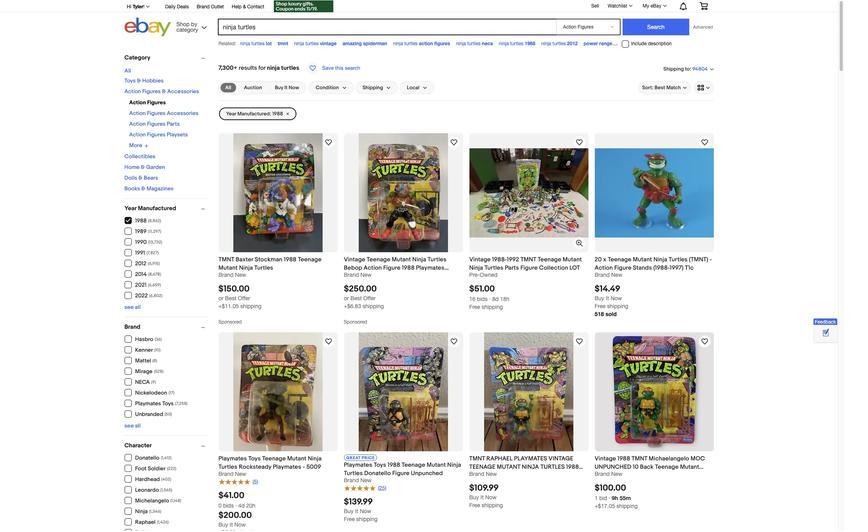 Task type: describe. For each thing, give the bounding box(es) containing it.
now for $14.49
[[611, 296, 622, 302]]

(50)
[[165, 412, 172, 417]]

tmnt raphael playmates vintage teenage mutant ninja turtles 1988 unpunched link
[[470, 455, 589, 480]]

$150.00 or best offer +$11.05 shipping
[[219, 284, 262, 310]]

playmates
[[514, 456, 548, 463]]

brand up $250.00
[[344, 272, 359, 278]]

brand inside great price playmates toys 1988 teenage mutant ninja turtles donatello figure unpunched brand new
[[344, 478, 359, 484]]

watchlist link
[[604, 1, 636, 11]]

year for year manufactured
[[124, 205, 137, 212]]

watch vintage 1988-1992 tmnt teenage mutant ninja turtles parts figure collection lot image
[[575, 138, 584, 147]]

mutant inside great price playmates toys 1988 teenage mutant ninja turtles donatello figure unpunched brand new
[[427, 462, 446, 469]]

new inside playmates toys teenage mutant ninja turtles rocksteady playmates - 5009 brand new
[[235, 471, 246, 478]]

neca
[[482, 41, 493, 46]]

brand new for $109.99
[[470, 471, 497, 478]]

local button
[[400, 81, 434, 94]]

figures down action figures & accessories
[[147, 99, 166, 106]]

(13,732)
[[148, 240, 162, 245]]

watch vintage 1988 tmnt michaelangelo moc unpunched 10 back teenage mutant ninja image
[[700, 337, 710, 347]]

shop by category banner
[[123, 0, 714, 39]]

watch tmnt baxter stockman 1988 teenage mutant ninja turtles image
[[324, 138, 333, 147]]

year manufactured
[[124, 205, 176, 212]]

tmnt baxter stockman 1988 teenage mutant ninja turtles link
[[219, 256, 338, 272]]

magazines
[[147, 185, 174, 192]]

$100.00
[[595, 484, 627, 494]]

vintage 1988 tmnt michaelangelo moc unpunched 10 back teenage mutant ninja link
[[595, 455, 714, 480]]

see all button for year manufactured
[[124, 304, 141, 311]]

dolls
[[124, 175, 137, 181]]

ninja inside 'tmnt baxter stockman 1988 teenage mutant ninja turtles brand new'
[[239, 264, 253, 272]]

(402)
[[161, 477, 171, 482]]

$139.99
[[344, 497, 373, 508]]

action figures action figures accessories action figures parts action figures playsets
[[129, 99, 199, 138]]

shipping for $150.00
[[240, 303, 262, 310]]

$109.99 buy it now free shipping
[[470, 484, 503, 509]]

18h
[[501, 296, 510, 303]]

now for $109.99
[[486, 495, 497, 501]]

turtles inside vintage teenage mutant ninja turtles bebop action figure 1988 playmates sealed
[[428, 256, 447, 264]]

ninja for neca
[[456, 41, 466, 46]]

account navigation
[[123, 0, 714, 14]]

or for $150.00
[[219, 296, 224, 302]]

(1,426)
[[157, 520, 169, 525]]

shipping for $250.00
[[363, 303, 384, 310]]

ninja inside vintage 1988 tmnt michaelangelo moc unpunched 10 back teenage mutant ninja
[[595, 472, 609, 480]]

1988 inside great price playmates toys 1988 teenage mutant ninja turtles donatello figure unpunched brand new
[[388, 462, 401, 469]]

free inside "$51.00 16 bids · 8d 18h free shipping"
[[470, 304, 481, 311]]

see all for year manufactured
[[124, 304, 141, 311]]

playmates toys teenage mutant ninja turtles rocksteady playmates - 5009 heading
[[219, 456, 322, 471]]

vintage inside vintage 1988-1992 tmnt teenage mutant ninja turtles parts figure collection lot pre-owned
[[470, 256, 491, 264]]

manufactured
[[138, 205, 176, 212]]

& inside account navigation
[[243, 4, 246, 10]]

turtles
[[541, 464, 565, 471]]

turtles inside 20 x teenage mutant ninja turtles (tmnt) - action figure stands (1988-1997) t1c brand new
[[669, 256, 688, 264]]

tmnt baxter stockman 1988 teenage mutant ninja turtles heading
[[219, 256, 322, 272]]

toys & hobbies
[[124, 77, 164, 84]]

playmates inside great price playmates toys 1988 teenage mutant ninja turtles donatello figure unpunched brand new
[[344, 462, 373, 469]]

see for year manufactured
[[124, 304, 134, 311]]

& left hobbies at left top
[[137, 77, 141, 84]]

action figures & accessories link
[[124, 88, 199, 95]]

tmnt
[[278, 41, 288, 46]]

action
[[419, 41, 433, 46]]

20h
[[246, 503, 256, 509]]

(5)
[[253, 479, 258, 485]]

mutant inside vintage 1988 tmnt michaelangelo moc unpunched 10 back teenage mutant ninja
[[681, 464, 700, 471]]

55m
[[620, 495, 631, 502]]

bids for free
[[477, 296, 488, 303]]

teenage inside playmates toys teenage mutant ninja turtles rocksteady playmates - 5009 brand new
[[262, 456, 286, 463]]

20 x teenage mutant ninja turtles (tmnt) - action figure stands (1988-1997) t1c brand new
[[595, 256, 713, 278]]

playmates toys teenage mutant ninja turtles rocksteady playmates - 5009 link
[[219, 455, 338, 471]]

2021 (6,659)
[[135, 282, 161, 289]]

best inside 'dropdown button'
[[655, 85, 666, 91]]

ninja
[[522, 464, 539, 471]]

raphael (1,426)
[[135, 519, 169, 526]]

ninja inside 20 x teenage mutant ninja turtles (tmnt) - action figure stands (1988-1997) t1c brand new
[[654, 256, 668, 264]]

0 horizontal spatial 2012
[[135, 261, 147, 267]]

turtles inside 'tmnt baxter stockman 1988 teenage mutant ninja turtles brand new'
[[254, 264, 273, 272]]

figure inside 20 x teenage mutant ninja turtles (tmnt) - action figure stands (1988-1997) t1c brand new
[[615, 264, 632, 272]]

mutant inside vintage teenage mutant ninja turtles bebop action figure 1988 playmates sealed
[[392, 256, 411, 264]]

mutant inside 20 x teenage mutant ninja turtles (tmnt) - action figure stands (1988-1997) t1c brand new
[[633, 256, 653, 264]]

4d
[[238, 503, 245, 509]]

ninja right rangers
[[623, 41, 633, 46]]

playmates toys 1988 teenage mutant ninja turtles donatello figure unpunched image
[[359, 333, 448, 452]]

parts inside action figures action figures accessories action figures parts action figures playsets
[[167, 121, 180, 127]]

(25) link
[[344, 485, 387, 492]]

best for $250.00
[[351, 296, 362, 302]]

ninja (1,346)
[[135, 509, 161, 515]]

(528)
[[154, 369, 164, 374]]

1988 inside 'tmnt baxter stockman 1988 teenage mutant ninja turtles brand new'
[[284, 256, 297, 264]]

turtles for 2012
[[553, 41, 566, 46]]

1988 inside tmnt raphael playmates vintage teenage mutant ninja turtles 1988 unpunched
[[567, 464, 579, 471]]

1988 inside vintage 1988 tmnt michaelangelo moc unpunched 10 back teenage mutant ninja
[[618, 456, 631, 463]]

action figures playsets link
[[129, 131, 188, 138]]

condition
[[316, 85, 339, 91]]

category
[[177, 26, 198, 33]]

2022
[[135, 293, 148, 299]]

year for year manufactured: 1988
[[226, 111, 236, 117]]

teenage inside 'tmnt baxter stockman 1988 teenage mutant ninja turtles brand new'
[[298, 256, 322, 264]]

vintage 1988 tmnt michaelangelo moc unpunched 10 back teenage mutant ninja
[[595, 456, 706, 480]]

figures up action figures playsets link on the top left of page
[[147, 121, 166, 127]]

+$11.05
[[219, 303, 239, 310]]

now left condition
[[289, 85, 299, 91]]

(1988-
[[654, 264, 670, 272]]

shipping for $139.99
[[357, 517, 378, 523]]

all for year manufactured
[[135, 304, 141, 311]]

figure inside vintage 1988-1992 tmnt teenage mutant ninja turtles parts figure collection lot pre-owned
[[521, 264, 538, 272]]

neca
[[135, 379, 150, 386]]

turtles for action
[[405, 41, 418, 46]]

buy inside $41.00 0 bids · 4d 20h $200.00 buy it now
[[219, 522, 228, 528]]

offer for $150.00
[[238, 296, 250, 302]]

ninja for action
[[393, 41, 403, 46]]

& down "dolls & bears" link
[[141, 185, 145, 192]]

hobbies
[[142, 77, 164, 84]]

turtles inside great price playmates toys 1988 teenage mutant ninja turtles donatello figure unpunched brand new
[[344, 470, 363, 478]]

tmnt raphael playmates vintage teenage mutant ninja turtles 1988 unpunched
[[470, 456, 579, 480]]

include description
[[632, 41, 672, 47]]

watch playmates toys 1988 teenage mutant ninja turtles donatello figure unpunched image
[[449, 337, 459, 347]]

it inside $41.00 0 bids · 4d 20h $200.00 buy it now
[[230, 522, 233, 528]]

teenage inside great price playmates toys 1988 teenage mutant ninja turtles donatello figure unpunched brand new
[[402, 462, 426, 469]]

rocksteady
[[239, 464, 272, 471]]

94804
[[693, 66, 708, 72]]

moc
[[691, 456, 706, 463]]

soldier
[[148, 466, 166, 473]]

free for $109.99
[[470, 503, 481, 509]]

great price button
[[344, 455, 377, 462]]

new inside 'tmnt baxter stockman 1988 teenage mutant ninja turtles brand new'
[[235, 272, 246, 278]]

action inside 20 x teenage mutant ninja turtles (tmnt) - action figure stands (1988-1997) t1c brand new
[[595, 264, 613, 272]]

$250.00
[[344, 284, 377, 295]]

toys inside playmates toys teenage mutant ninja turtles rocksteady playmates - 5009 brand new
[[248, 456, 261, 463]]

all for brand
[[135, 423, 141, 429]]

& right dolls
[[139, 175, 143, 181]]

figures down action figures parts link
[[147, 131, 166, 138]]

to
[[686, 66, 690, 72]]

free for $139.99
[[344, 517, 355, 523]]

All selected text field
[[225, 84, 231, 91]]

deals
[[177, 4, 189, 10]]

shop by category
[[177, 21, 198, 33]]

parts inside vintage 1988-1992 tmnt teenage mutant ninja turtles parts figure collection lot pre-owned
[[505, 264, 519, 272]]

turtles inside vintage 1988-1992 tmnt teenage mutant ninja turtles parts figure collection lot pre-owned
[[485, 264, 504, 272]]

& down hobbies at left top
[[162, 88, 166, 95]]

best for $150.00
[[225, 296, 237, 302]]

ninja for 1988
[[499, 41, 509, 46]]

mutant inside vintage 1988-1992 tmnt teenage mutant ninja turtles parts figure collection lot pre-owned
[[563, 256, 582, 264]]

tmnt inside 'tmnt baxter stockman 1988 teenage mutant ninja turtles brand new'
[[219, 256, 234, 264]]

(7,258)
[[175, 401, 188, 407]]

(36)
[[155, 337, 162, 342]]

brand new for $100.00
[[595, 471, 623, 478]]

1989
[[135, 228, 147, 235]]

1 vertical spatial all link
[[221, 83, 236, 93]]

$51.00
[[470, 284, 495, 295]]

brand inside account navigation
[[197, 4, 210, 10]]

brand up hasbro
[[124, 323, 140, 331]]

or for $250.00
[[344, 296, 349, 302]]

shipping inside $100.00 1 bid · 9h 55m +$17.05 shipping
[[617, 504, 638, 510]]

neca (9)
[[135, 379, 156, 386]]

all inside "main content"
[[225, 85, 231, 91]]

my ebay link
[[639, 1, 671, 11]]

vintage 1988-1992 tmnt teenage mutant ninja turtles parts figure collection lot pre-owned
[[470, 256, 582, 278]]

contact
[[247, 4, 264, 10]]

(8,678)
[[148, 272, 161, 277]]

donatello inside great price playmates toys 1988 teenage mutant ninja turtles donatello figure unpunched brand new
[[364, 470, 391, 478]]

year manufactured: 1988
[[226, 111, 283, 117]]

16
[[470, 296, 476, 303]]

figures
[[435, 41, 450, 46]]

buy right auction
[[275, 85, 283, 91]]

+$6.83
[[344, 303, 361, 310]]

now for $139.99
[[360, 509, 371, 515]]

ninja turtles 1988
[[499, 41, 536, 46]]

action figures accessories link
[[129, 110, 199, 117]]

- inside playmates toys teenage mutant ninja turtles rocksteady playmates - 5009 brand new
[[303, 464, 305, 471]]

unpunched inside tmnt raphael playmates vintage teenage mutant ninja turtles 1988 unpunched
[[470, 472, 506, 480]]

listing options selector. gallery view selected. image
[[698, 85, 711, 91]]

unpunched
[[411, 470, 443, 478]]

home & garden link
[[124, 164, 165, 171]]

vintage 1988-1992 tmnt teenage mutant ninja turtles parts figure collection lot image
[[470, 148, 589, 238]]

new up $109.99
[[486, 471, 497, 478]]

see all button for brand
[[124, 423, 141, 429]]

turtles inside playmates toys teenage mutant ninja turtles rocksteady playmates - 5009 brand new
[[219, 464, 238, 471]]

baxter
[[236, 256, 253, 264]]

match
[[667, 85, 681, 91]]

tmnt inside tmnt raphael playmates vintage teenage mutant ninja turtles 1988 unpunched
[[470, 456, 485, 463]]

new inside great price playmates toys 1988 teenage mutant ninja turtles donatello figure unpunched brand new
[[361, 478, 372, 484]]

2022 (6,802)
[[135, 293, 163, 299]]

watch tmnt raphael playmates vintage teenage mutant ninja turtles 1988 unpunched image
[[575, 337, 584, 347]]

amazing
[[343, 41, 362, 46]]

ninja inside vintage teenage mutant ninja turtles bebop action figure 1988 playmates sealed
[[413, 256, 427, 264]]

turtles inside "main content"
[[281, 64, 299, 72]]

20 x teenage mutant ninja turtles (tmnt) - action figure stands (1988-1997) t1c heading
[[595, 256, 713, 272]]

vintage for $100.00
[[595, 456, 617, 463]]

leonardo
[[135, 487, 159, 494]]

brand up $109.99
[[470, 471, 485, 478]]

vintage 1988 tmnt michaelangelo moc unpunched 10 back teenage mutant ninja image
[[595, 333, 714, 452]]

leonardo (1,565)
[[135, 487, 172, 494]]

0 vertical spatial donatello
[[135, 455, 160, 462]]

accessories inside action figures action figures accessories action figures parts action figures playsets
[[167, 110, 199, 117]]

hi
[[127, 4, 131, 10]]

ninja for lot
[[240, 41, 250, 46]]

t1c
[[685, 264, 694, 272]]

brand inside playmates toys teenage mutant ninja turtles rocksteady playmates - 5009 brand new
[[219, 471, 234, 478]]

michelangelo
[[135, 498, 169, 505]]

playmates inside vintage teenage mutant ninja turtles bebop action figure 1988 playmates sealed
[[416, 264, 445, 272]]

shipping inside "$51.00 16 bids · 8d 18h free shipping"
[[482, 304, 503, 311]]

7,300
[[219, 64, 234, 72]]



Task type: vqa. For each thing, say whether or not it's contained in the screenshot.
the right from
no



Task type: locate. For each thing, give the bounding box(es) containing it.
518
[[595, 311, 604, 318]]

it for $109.99
[[481, 495, 484, 501]]

2 horizontal spatial vintage
[[595, 456, 617, 463]]

accessories up action figures accessories link
[[167, 88, 199, 95]]

0 horizontal spatial best
[[225, 296, 237, 302]]

action figures & accessories
[[124, 88, 199, 95]]

0 horizontal spatial year
[[124, 205, 137, 212]]

1 horizontal spatial all
[[225, 85, 231, 91]]

1 all from the top
[[135, 304, 141, 311]]

shipping inside $139.99 buy it now free shipping
[[357, 517, 378, 523]]

toys inside great price playmates toys 1988 teenage mutant ninja turtles donatello figure unpunched brand new
[[374, 462, 386, 469]]

mutant inside playmates toys teenage mutant ninja turtles rocksteady playmates - 5009 brand new
[[287, 456, 307, 463]]

it inside $139.99 buy it now free shipping
[[355, 509, 359, 515]]

buy inside '$109.99 buy it now free shipping'
[[470, 495, 479, 501]]

ninja right related:
[[240, 41, 250, 46]]

tmnt up 10 at the bottom of page
[[632, 456, 648, 463]]

1 vertical spatial accessories
[[167, 110, 199, 117]]

20 x teenage mutant ninja turtles (tmnt) - action figure stands (1988-1997) t1c image
[[595, 148, 714, 238]]

sell link
[[588, 3, 603, 9]]

see for brand
[[124, 423, 134, 429]]

shop
[[177, 21, 190, 27]]

hardhead
[[135, 477, 160, 483]]

vintage up $100.00
[[595, 456, 617, 463]]

or inside the $250.00 or best offer +$6.83 shipping
[[344, 296, 349, 302]]

vintage 1988-1992 tmnt teenage mutant ninja turtles parts figure collection lot heading
[[470, 256, 582, 272]]

1 horizontal spatial all link
[[221, 83, 236, 93]]

vintage teenage mutant ninja turtles bebop action figure 1988 playmates sealed link
[[344, 256, 463, 280]]

0 vertical spatial accessories
[[167, 88, 199, 95]]

offer inside $150.00 or best offer +$11.05 shipping
[[238, 296, 250, 302]]

figure left stands
[[615, 264, 632, 272]]

power
[[584, 41, 598, 46]]

accessories
[[167, 88, 199, 95], [167, 110, 199, 117]]

:
[[690, 66, 692, 72]]

daily deals
[[165, 4, 189, 10]]

shipping down $109.99
[[482, 503, 503, 509]]

ninja right figures
[[456, 41, 466, 46]]

0 horizontal spatial all link
[[124, 68, 131, 74]]

now inside the $14.49 buy it now free shipping 518 sold
[[611, 296, 622, 302]]

bebop
[[344, 264, 363, 272]]

buy for $109.99
[[470, 495, 479, 501]]

best inside the $250.00 or best offer +$6.83 shipping
[[351, 296, 362, 302]]

turtles left 'description'
[[634, 41, 648, 46]]

shipping right +$11.05
[[240, 303, 262, 310]]

tmnt inside vintage 1988-1992 tmnt teenage mutant ninja turtles parts figure collection lot pre-owned
[[521, 256, 537, 264]]

more button
[[129, 142, 149, 149]]

0 horizontal spatial all
[[124, 68, 131, 74]]

manufactured:
[[238, 111, 271, 117]]

1 vertical spatial -
[[303, 464, 305, 471]]

shipping inside the $14.49 buy it now free shipping 518 sold
[[608, 303, 629, 310]]

ninja inside "ninja turtles vintage"
[[294, 41, 304, 46]]

tmnt inside vintage 1988 tmnt michaelangelo moc unpunched 10 back teenage mutant ninja
[[632, 456, 648, 463]]

best up +$6.83
[[351, 296, 362, 302]]

ninja inside the ninja turtles lot
[[240, 41, 250, 46]]

brand up $150.00
[[219, 272, 234, 278]]

playmates toys 1988 teenage mutant ninja turtles donatello figure unpunched heading
[[344, 462, 461, 478]]

buy down $109.99
[[470, 495, 479, 501]]

0 horizontal spatial brand new
[[344, 272, 372, 278]]

offer inside the $250.00 or best offer +$6.83 shipping
[[364, 296, 376, 302]]

nickelodeon
[[135, 390, 167, 397]]

it down $139.99
[[355, 509, 359, 515]]

vintage teenage mutant ninja turtles bebop action figure 1988 playmates sealed heading
[[344, 256, 449, 280]]

best up +$11.05
[[225, 296, 237, 302]]

·
[[489, 296, 491, 303], [609, 496, 611, 502], [235, 503, 237, 509]]

tmnt raphael playmates vintage teenage mutant ninja turtles 1988 unpunched heading
[[470, 456, 584, 480]]

mutant inside 'tmnt baxter stockman 1988 teenage mutant ninja turtles brand new'
[[219, 264, 238, 272]]

garden
[[146, 164, 165, 171]]

(222)
[[167, 467, 176, 472]]

unpunched inside vintage 1988 tmnt michaelangelo moc unpunched 10 back teenage mutant ninja
[[595, 464, 632, 471]]

or up +$11.05
[[219, 296, 224, 302]]

10
[[633, 464, 639, 471]]

main content containing $150.00
[[215, 50, 717, 532]]

sort: best match
[[643, 85, 681, 91]]

- right (tmnt)
[[710, 256, 713, 264]]

1 vertical spatial see all
[[124, 423, 141, 429]]

vintage inside vintage teenage mutant ninja turtles bebop action figure 1988 playmates sealed
[[344, 256, 366, 264]]

vintage up pre-
[[470, 256, 491, 264]]

tmnt left baxter
[[219, 256, 234, 264]]

free down $139.99
[[344, 517, 355, 523]]

offer down $250.00
[[364, 296, 376, 302]]

& right help
[[243, 4, 246, 10]]

$41.00
[[219, 491, 245, 501]]

brand left outlet
[[197, 4, 210, 10]]

all down 2022
[[135, 304, 141, 311]]

1 horizontal spatial 2012
[[567, 41, 578, 46]]

lot
[[570, 264, 580, 272]]

0 horizontal spatial offer
[[238, 296, 250, 302]]

bids inside "$51.00 16 bids · 8d 18h free shipping"
[[477, 296, 488, 303]]

best right sort:
[[655, 85, 666, 91]]

2012 (6,915)
[[135, 261, 160, 267]]

1 vertical spatial shipping
[[363, 85, 383, 91]]

2012 left power
[[567, 41, 578, 46]]

bids inside $41.00 0 bids · 4d 20h $200.00 buy it now
[[223, 503, 234, 509]]

1 horizontal spatial unpunched
[[595, 464, 632, 471]]

Search for anything text field
[[219, 19, 555, 35]]

offer for $250.00
[[364, 296, 376, 302]]

none submit inside shop by category banner
[[623, 19, 690, 35]]

turtles inside 'ninja turtles 1988'
[[510, 41, 524, 46]]

now inside '$109.99 buy it now free shipping'
[[486, 495, 497, 501]]

ninja down search for anything text field at the top
[[393, 41, 403, 46]]

year inside year manufactured: 1988 link
[[226, 111, 236, 117]]

1 horizontal spatial -
[[710, 256, 713, 264]]

shipping
[[240, 303, 262, 310], [363, 303, 384, 310], [608, 303, 629, 310], [482, 304, 503, 311], [482, 503, 503, 509], [617, 504, 638, 510], [357, 517, 378, 523]]

· for $100.00
[[609, 496, 611, 502]]

tyler
[[133, 4, 143, 10]]

1 horizontal spatial ·
[[489, 296, 491, 303]]

action inside vintage teenage mutant ninja turtles bebop action figure 1988 playmates sealed
[[364, 264, 382, 272]]

0 vertical spatial shipping
[[664, 66, 684, 72]]

0 horizontal spatial -
[[303, 464, 305, 471]]

0 vertical spatial all link
[[124, 68, 131, 74]]

0 vertical spatial -
[[710, 256, 713, 264]]

shipping
[[664, 66, 684, 72], [363, 85, 383, 91]]

(8,862)
[[148, 218, 161, 224]]

turtles inside ninja turtles action figures
[[405, 41, 418, 46]]

shipping inside shipping to : 94804
[[664, 66, 684, 72]]

1 vertical spatial year
[[124, 205, 137, 212]]

turtles inside "ninja turtles vintage"
[[306, 41, 319, 46]]

2 see from the top
[[124, 423, 134, 429]]

tmnt raphael playmates vintage teenage mutant ninja turtles 1988 unpunched image
[[484, 333, 574, 452]]

donatello up foot
[[135, 455, 160, 462]]

ninja inside playmates toys teenage mutant ninja turtles rocksteady playmates - 5009 brand new
[[308, 456, 322, 463]]

2014
[[135, 271, 147, 278]]

(7,827)
[[147, 251, 159, 256]]

shop by category button
[[173, 18, 209, 35]]

ninja right 'ninja turtles 1988'
[[542, 41, 552, 46]]

ninja turtles vintage
[[294, 41, 337, 46]]

toys down price
[[374, 462, 386, 469]]

0 vertical spatial see all
[[124, 304, 141, 311]]

1 vertical spatial ·
[[609, 496, 611, 502]]

get the coupon image
[[274, 0, 333, 12]]

· left 9h
[[609, 496, 611, 502]]

0 vertical spatial all
[[135, 304, 141, 311]]

buy for $14.49
[[595, 296, 605, 302]]

0 horizontal spatial or
[[219, 296, 224, 302]]

1 offer from the left
[[238, 296, 250, 302]]

playmates toys teenage mutant ninja turtles rocksteady playmates - 5009 brand new
[[219, 456, 322, 478]]

turtles left power
[[553, 41, 566, 46]]

see all down unbranded
[[124, 423, 141, 429]]

0 vertical spatial unpunched
[[595, 464, 632, 471]]

1988
[[525, 41, 536, 46], [273, 111, 283, 117], [135, 218, 147, 224], [284, 256, 297, 264], [402, 264, 415, 272], [618, 456, 631, 463], [388, 462, 401, 469], [567, 464, 579, 471]]

tmnt up teenage
[[470, 456, 485, 463]]

1 see all button from the top
[[124, 304, 141, 311]]

1988 inside vintage teenage mutant ninja turtles bebop action figure 1988 playmates sealed
[[402, 264, 415, 272]]

0 vertical spatial see all button
[[124, 304, 141, 311]]

turtles right neca
[[510, 41, 524, 46]]

ninja inside great price playmates toys 1988 teenage mutant ninja turtles donatello figure unpunched brand new
[[448, 462, 461, 469]]

0 vertical spatial parts
[[167, 121, 180, 127]]

!
[[143, 4, 145, 10]]

include
[[632, 41, 647, 47]]

turtles for vintage
[[306, 41, 319, 46]]

hi tyler !
[[127, 4, 145, 10]]

or up +$6.83
[[344, 296, 349, 302]]

$150.00
[[219, 284, 250, 295]]

now inside $139.99 buy it now free shipping
[[360, 509, 371, 515]]

new inside 20 x teenage mutant ninja turtles (tmnt) - action figure stands (1988-1997) t1c brand new
[[612, 272, 623, 278]]

now down $200.00
[[235, 522, 246, 528]]

ninja for 2012
[[542, 41, 552, 46]]

brand up (5) link
[[219, 471, 234, 478]]

turtles for 1988
[[510, 41, 524, 46]]

2 or from the left
[[344, 296, 349, 302]]

buy inside the $14.49 buy it now free shipping 518 sold
[[595, 296, 605, 302]]

figures down hobbies at left top
[[142, 88, 161, 95]]

ninja inside vintage 1988-1992 tmnt teenage mutant ninja turtles parts figure collection lot pre-owned
[[470, 264, 483, 272]]

1 horizontal spatial shipping
[[664, 66, 684, 72]]

turtles inside ninja turtles neca
[[468, 41, 481, 46]]

ninja inside 'ninja turtles 1988'
[[499, 41, 509, 46]]

1 vertical spatial see all button
[[124, 423, 141, 429]]

new up (25) link
[[361, 478, 372, 484]]

0 vertical spatial see
[[124, 304, 134, 311]]

michaelangelo
[[649, 456, 690, 463]]

new down baxter
[[235, 272, 246, 278]]

vintage
[[344, 256, 366, 264], [470, 256, 491, 264], [595, 456, 617, 463]]

1 horizontal spatial best
[[351, 296, 362, 302]]

2 all from the top
[[135, 423, 141, 429]]

ninja turtles 2012
[[542, 41, 578, 46]]

shipping inside dropdown button
[[363, 85, 383, 91]]

1 vertical spatial all
[[225, 85, 231, 91]]

0 vertical spatial year
[[226, 111, 236, 117]]

toys up (50)
[[162, 401, 174, 407]]

tmnt link
[[278, 41, 288, 46]]

parts up playsets
[[167, 121, 180, 127]]

shipping for shipping to : 94804
[[664, 66, 684, 72]]

0 vertical spatial ·
[[489, 296, 491, 303]]

$14.49 buy it now free shipping 518 sold
[[595, 284, 629, 318]]

1 horizontal spatial vintage
[[470, 256, 491, 264]]

hasbro (36)
[[135, 336, 162, 343]]

8d
[[493, 296, 499, 303]]

ninja inside ninja turtles neca
[[456, 41, 466, 46]]

vintage 1988 tmnt michaelangelo moc unpunched 10 back teenage mutant ninja heading
[[595, 456, 706, 480]]

lot
[[266, 41, 272, 46]]

ninja inside ninja turtles 2012
[[542, 41, 552, 46]]

free down $109.99
[[470, 503, 481, 509]]

unpunched up $100.00
[[595, 464, 632, 471]]

see all button down 2022
[[124, 304, 141, 311]]

1 see from the top
[[124, 304, 134, 311]]

figure left the unpunched
[[393, 470, 410, 478]]

figure inside great price playmates toys 1988 teenage mutant ninja turtles donatello figure unpunched brand new
[[393, 470, 410, 478]]

new up $14.49
[[612, 272, 623, 278]]

turtles left vintage
[[306, 41, 319, 46]]

shipping right +$6.83
[[363, 303, 384, 310]]

free for $14.49
[[595, 303, 606, 310]]

playmates toys teenage mutant ninja turtles rocksteady playmates - 5009 image
[[234, 333, 323, 452]]

your shopping cart image
[[700, 2, 709, 10]]

figure right the bebop on the left
[[384, 264, 401, 272]]

ninja inside "main content"
[[267, 64, 280, 72]]

bids for $200.00
[[223, 503, 234, 509]]

turtles inside the ninja turtles lot
[[252, 41, 265, 46]]

turtles left the 'action'
[[405, 41, 418, 46]]

0 vertical spatial bids
[[477, 296, 488, 303]]

brand new up $100.00
[[595, 471, 623, 478]]

or inside $150.00 or best offer +$11.05 shipping
[[219, 296, 224, 302]]

ninja turtles neca
[[456, 41, 493, 46]]

2 horizontal spatial best
[[655, 85, 666, 91]]

· inside "$51.00 16 bids · 8d 18h free shipping"
[[489, 296, 491, 303]]

turtles left lot
[[252, 41, 265, 46]]

watch vintage teenage mutant ninja turtles bebop action figure 1988 playmates sealed image
[[449, 138, 459, 147]]

1997)
[[670, 264, 684, 272]]

teenage inside vintage 1988-1992 tmnt teenage mutant ninja turtles parts figure collection lot pre-owned
[[538, 256, 562, 264]]

2 vertical spatial ·
[[235, 503, 237, 509]]

1 horizontal spatial parts
[[505, 264, 519, 272]]

2012 up 2014
[[135, 261, 147, 267]]

(tmnt)
[[690, 256, 709, 264]]

all down unbranded
[[135, 423, 141, 429]]

toys left hobbies at left top
[[124, 77, 136, 84]]

toys
[[124, 77, 136, 84], [162, 401, 174, 407], [248, 456, 261, 463], [374, 462, 386, 469]]

turtles for lot
[[252, 41, 265, 46]]

help & contact
[[232, 4, 264, 10]]

brand up $100.00
[[595, 471, 610, 478]]

· inside $41.00 0 bids · 4d 20h $200.00 buy it now
[[235, 503, 237, 509]]

2 see all from the top
[[124, 423, 141, 429]]

save
[[323, 65, 334, 71]]

None submit
[[623, 19, 690, 35]]

0 horizontal spatial unpunched
[[470, 472, 506, 480]]

it for $14.49
[[606, 296, 609, 302]]

- inside 20 x teenage mutant ninja turtles (tmnt) - action figure stands (1988-1997) t1c brand new
[[710, 256, 713, 264]]

ninja inside ninja turtles action figures
[[393, 41, 403, 46]]

turtles for neca
[[468, 41, 481, 46]]

mirage
[[135, 369, 153, 375]]

& up "dolls & bears" link
[[141, 164, 145, 171]]

pre-
[[470, 272, 480, 278]]

0 vertical spatial 2012
[[567, 41, 578, 46]]

· left 4d
[[235, 503, 237, 509]]

accessories up playsets
[[167, 110, 199, 117]]

- left 5009
[[303, 464, 305, 471]]

shipping inside $150.00 or best offer +$11.05 shipping
[[240, 303, 262, 310]]

mutant
[[392, 256, 411, 264], [563, 256, 582, 264], [633, 256, 653, 264], [219, 264, 238, 272], [287, 456, 307, 463], [427, 462, 446, 469], [681, 464, 700, 471]]

new up (5) link
[[235, 471, 246, 478]]

turtles inside ninja turtles 2012
[[553, 41, 566, 46]]

michelangelo (1,148)
[[135, 498, 181, 505]]

2 see all button from the top
[[124, 423, 141, 429]]

1 horizontal spatial year
[[226, 111, 236, 117]]

buy down $139.99
[[344, 509, 354, 515]]

home
[[124, 164, 140, 171]]

figure left collection
[[521, 264, 538, 272]]

vintage inside vintage 1988 tmnt michaelangelo moc unpunched 10 back teenage mutant ninja
[[595, 456, 617, 463]]

see all button down unbranded
[[124, 423, 141, 429]]

1 horizontal spatial offer
[[364, 296, 376, 302]]

(6,802)
[[149, 293, 163, 299]]

1 vertical spatial 2012
[[135, 261, 147, 267]]

it down $14.49
[[606, 296, 609, 302]]

brand up $14.49
[[595, 272, 610, 278]]

free inside $139.99 buy it now free shipping
[[344, 517, 355, 523]]

1 vertical spatial unpunched
[[470, 472, 506, 480]]

0 horizontal spatial shipping
[[363, 85, 383, 91]]

1 horizontal spatial bids
[[477, 296, 488, 303]]

0 vertical spatial all
[[124, 68, 131, 74]]

watch playmates toys teenage mutant ninja turtles rocksteady playmates - 5009 image
[[324, 337, 333, 347]]

teenage inside 20 x teenage mutant ninja turtles (tmnt) - action figure stands (1988-1997) t1c brand new
[[608, 256, 632, 264]]

1 see all from the top
[[124, 304, 141, 311]]

1 vertical spatial all
[[135, 423, 141, 429]]

teenage inside vintage teenage mutant ninja turtles bebop action figure 1988 playmates sealed
[[367, 256, 391, 264]]

1 horizontal spatial or
[[344, 296, 349, 302]]

brand inside 20 x teenage mutant ninja turtles (tmnt) - action figure stands (1988-1997) t1c brand new
[[595, 272, 610, 278]]

it inside the $14.49 buy it now free shipping 518 sold
[[606, 296, 609, 302]]

$200.00
[[219, 511, 252, 521]]

20 x teenage mutant ninja turtles (tmnt) - action figure stands (1988-1997) t1c link
[[595, 256, 714, 272]]

now inside $41.00 0 bids · 4d 20h $200.00 buy it now
[[235, 522, 246, 528]]

new up $100.00
[[612, 471, 623, 478]]

0 horizontal spatial bids
[[223, 503, 234, 509]]

bid
[[600, 496, 608, 502]]

bids down "$51.00"
[[477, 296, 488, 303]]

vintage up the bebop on the left
[[344, 256, 366, 264]]

1 or from the left
[[219, 296, 224, 302]]

new up $250.00
[[361, 272, 372, 278]]

1992
[[507, 256, 520, 264]]

0 horizontal spatial vintage
[[344, 256, 366, 264]]

vintage teenage mutant ninja turtles bebop action figure 1988 playmates sealed image
[[359, 133, 448, 253]]

0 horizontal spatial ·
[[235, 503, 237, 509]]

(25)
[[378, 486, 387, 492]]

brand new up $109.99
[[470, 471, 497, 478]]

figures up action figures parts link
[[147, 110, 166, 117]]

turtles
[[428, 256, 447, 264], [669, 256, 688, 264], [254, 264, 273, 272], [485, 264, 504, 272], [219, 464, 238, 471], [344, 470, 363, 478]]

free inside the $14.49 buy it now free shipping 518 sold
[[595, 303, 606, 310]]

main content
[[215, 50, 717, 532]]

1 horizontal spatial brand new
[[470, 471, 497, 478]]

ninja for vintage
[[294, 41, 304, 46]]

shipping for shipping
[[363, 85, 383, 91]]

2014 (8,678)
[[135, 271, 161, 278]]

collectibles link
[[124, 153, 156, 160]]

see
[[124, 304, 134, 311], [124, 423, 134, 429]]

see all for brand
[[124, 423, 141, 429]]

buy down $200.00
[[219, 522, 228, 528]]

free up 518
[[595, 303, 606, 310]]

all
[[124, 68, 131, 74], [225, 85, 231, 91]]

2 offer from the left
[[364, 296, 376, 302]]

tmnt baxter stockman 1988 teenage mutant ninja turtles image
[[234, 133, 323, 253]]

0 horizontal spatial donatello
[[135, 455, 160, 462]]

2012
[[567, 41, 578, 46], [135, 261, 147, 267]]

1 vertical spatial bids
[[223, 503, 234, 509]]

buy for $139.99
[[344, 509, 354, 515]]

2021
[[135, 282, 147, 289]]

unbranded
[[135, 411, 163, 418]]

see all
[[124, 304, 141, 311], [124, 423, 141, 429]]

description
[[648, 41, 672, 47]]

best inside $150.00 or best offer +$11.05 shipping
[[225, 296, 237, 302]]

brand inside 'tmnt baxter stockman 1988 teenage mutant ninja turtles brand new'
[[219, 272, 234, 278]]

turtles left neca
[[468, 41, 481, 46]]

parts down 1992
[[505, 264, 519, 272]]

collectibles
[[124, 153, 156, 160]]

ninja right tmnt
[[294, 41, 304, 46]]

teenage inside vintage 1988 tmnt michaelangelo moc unpunched 10 back teenage mutant ninja
[[655, 464, 679, 471]]

shipping down 8d
[[482, 304, 503, 311]]

it for $139.99
[[355, 509, 359, 515]]

sort:
[[643, 85, 654, 91]]

this
[[335, 65, 344, 71]]

figure inside vintage teenage mutant ninja turtles bebop action figure 1988 playmates sealed
[[384, 264, 401, 272]]

now down $14.49
[[611, 296, 622, 302]]

2 horizontal spatial brand new
[[595, 471, 623, 478]]

advanced link
[[690, 19, 713, 35]]

0 horizontal spatial parts
[[167, 121, 180, 127]]

· left 8d
[[489, 296, 491, 303]]

character
[[124, 442, 152, 450]]

· for $51.00
[[489, 296, 491, 303]]

shipping button
[[356, 81, 398, 94]]

1 vertical spatial donatello
[[364, 470, 391, 478]]

1 vertical spatial see
[[124, 423, 134, 429]]

teenage
[[298, 256, 322, 264], [367, 256, 391, 264], [538, 256, 562, 264], [608, 256, 632, 264], [262, 456, 286, 463], [402, 462, 426, 469], [655, 464, 679, 471]]

year down books
[[124, 205, 137, 212]]

1 horizontal spatial donatello
[[364, 470, 391, 478]]

vintage for $250.00
[[344, 256, 366, 264]]

2 horizontal spatial ·
[[609, 496, 611, 502]]

it right auction
[[285, 85, 288, 91]]

my ebay
[[643, 3, 662, 9]]

dolls & bears link
[[124, 175, 158, 181]]

it down $200.00
[[230, 522, 233, 528]]

ninja right for
[[267, 64, 280, 72]]

· inside $100.00 1 bid · 9h 55m +$17.05 shipping
[[609, 496, 611, 502]]

shipping for $14.49
[[608, 303, 629, 310]]

year left "manufactured:"
[[226, 111, 236, 117]]

help
[[232, 4, 242, 10]]

auction
[[244, 85, 262, 91]]

toys & hobbies link
[[124, 77, 164, 84]]

$250.00 or best offer +$6.83 shipping
[[344, 284, 384, 310]]

watch 20 x teenage mutant ninja turtles (tmnt) - action figure stands (1988-1997) t1c image
[[700, 138, 710, 147]]

brand new for $250.00
[[344, 272, 372, 278]]

sell
[[592, 3, 599, 9]]

shipping for $109.99
[[482, 503, 503, 509]]

donatello up (25)
[[364, 470, 391, 478]]

$109.99
[[470, 484, 499, 494]]

free inside '$109.99 buy it now free shipping'
[[470, 503, 481, 509]]

1 vertical spatial parts
[[505, 264, 519, 272]]

offer down $150.00
[[238, 296, 250, 302]]

1988 (8,862)
[[135, 218, 161, 224]]

playsets
[[167, 131, 188, 138]]

all link down 7,300 at left top
[[221, 83, 236, 93]]



